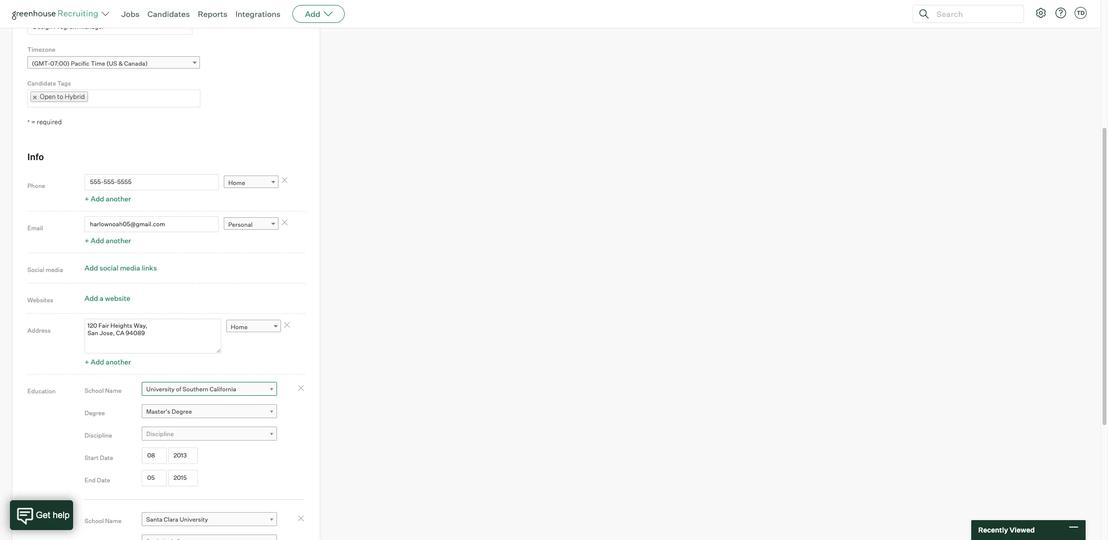 Task type: locate. For each thing, give the bounding box(es) containing it.
school
[[85, 387, 104, 395], [85, 517, 104, 525]]

add inside popup button
[[305, 9, 321, 19]]

viewed
[[1010, 526, 1036, 535]]

master's degree
[[146, 408, 192, 416]]

2 school name from the top
[[85, 517, 122, 525]]

add social media links
[[85, 264, 157, 272]]

+ add another for address
[[85, 358, 131, 366]]

education
[[27, 388, 56, 395]]

2 vertical spatial another
[[106, 358, 131, 366]]

media right 'social'
[[46, 266, 63, 274]]

to
[[57, 93, 63, 101]]

1 vertical spatial + add another
[[85, 236, 131, 245]]

another for address
[[106, 358, 131, 366]]

current title
[[27, 9, 63, 16]]

0 vertical spatial +
[[85, 194, 89, 203]]

0 horizontal spatial discipline
[[85, 432, 112, 439]]

0 vertical spatial name
[[105, 387, 122, 395]]

(us
[[107, 60, 117, 67]]

degree up start
[[85, 409, 105, 417]]

0 vertical spatial school
[[85, 387, 104, 395]]

email
[[27, 224, 43, 232]]

candidates
[[148, 9, 190, 19]]

1 name from the top
[[105, 387, 122, 395]]

0 vertical spatial home link
[[224, 175, 279, 190]]

2 vertical spatial +
[[85, 358, 89, 366]]

media left links
[[120, 264, 140, 272]]

discipline
[[146, 431, 174, 438], [85, 432, 112, 439]]

info
[[27, 151, 44, 162]]

recently viewed
[[979, 526, 1036, 535]]

1 another from the top
[[106, 194, 131, 203]]

0 vertical spatial date
[[100, 454, 113, 462]]

+ add another for phone
[[85, 194, 131, 203]]

1 horizontal spatial media
[[120, 264, 140, 272]]

recently
[[979, 526, 1009, 535]]

2 another from the top
[[106, 236, 131, 245]]

+ add another
[[85, 194, 131, 203], [85, 236, 131, 245], [85, 358, 131, 366]]

degree
[[172, 408, 192, 416], [85, 409, 105, 417]]

add button
[[293, 5, 345, 23]]

2 school from the top
[[85, 517, 104, 525]]

=
[[31, 118, 35, 126]]

+ add another link for phone
[[85, 194, 131, 203]]

1 + add another link from the top
[[85, 194, 131, 203]]

school name
[[85, 387, 122, 395], [85, 517, 122, 525]]

2 + add another link from the top
[[85, 236, 131, 245]]

name
[[105, 387, 122, 395], [105, 517, 122, 525]]

california
[[210, 386, 236, 393]]

0 vertical spatial home
[[228, 179, 245, 186]]

1 vertical spatial name
[[105, 517, 122, 525]]

1 school from the top
[[85, 387, 104, 395]]

discipline up start date
[[85, 432, 112, 439]]

links
[[142, 264, 157, 272]]

home
[[228, 179, 245, 186], [231, 324, 248, 331]]

social
[[27, 266, 44, 274]]

name for santa
[[105, 517, 122, 525]]

configure image
[[1036, 7, 1048, 19]]

1 vertical spatial school
[[85, 517, 104, 525]]

name for university
[[105, 387, 122, 395]]

santa clara university link
[[142, 513, 277, 527]]

1 vertical spatial +
[[85, 236, 89, 245]]

2 vertical spatial + add another
[[85, 358, 131, 366]]

candidates link
[[148, 9, 190, 19]]

0 horizontal spatial university
[[146, 386, 175, 393]]

+ add another link for address
[[85, 358, 131, 366]]

home for address
[[231, 324, 248, 331]]

0 vertical spatial + add another
[[85, 194, 131, 203]]

discipline down master's
[[146, 431, 174, 438]]

0 vertical spatial school name
[[85, 387, 122, 395]]

master's
[[146, 408, 170, 416]]

&
[[119, 60, 123, 67]]

date right end
[[97, 477, 110, 484]]

degree down of
[[172, 408, 192, 416]]

a
[[100, 294, 103, 303]]

0 horizontal spatial media
[[46, 266, 63, 274]]

1 vertical spatial home link
[[226, 320, 281, 335]]

None text field
[[88, 91, 98, 107]]

0 vertical spatial + add another link
[[85, 194, 131, 203]]

1 vertical spatial home
[[231, 324, 248, 331]]

home link
[[224, 175, 279, 190], [226, 320, 281, 335]]

+ add another link
[[85, 194, 131, 203], [85, 236, 131, 245], [85, 358, 131, 366]]

(gmt-07:00) pacific time (us & canada) link
[[27, 56, 200, 71]]

clara
[[164, 516, 178, 524]]

0 vertical spatial another
[[106, 194, 131, 203]]

3 another from the top
[[106, 358, 131, 366]]

open
[[40, 93, 56, 101]]

end
[[85, 477, 96, 484]]

pacific
[[71, 60, 89, 67]]

2 + add another from the top
[[85, 236, 131, 245]]

greenhouse recruiting image
[[12, 8, 102, 20]]

reports
[[198, 9, 228, 19]]

1 vertical spatial date
[[97, 477, 110, 484]]

1 horizontal spatial university
[[180, 516, 208, 524]]

required
[[37, 118, 62, 126]]

1 vertical spatial another
[[106, 236, 131, 245]]

university
[[146, 386, 175, 393], [180, 516, 208, 524]]

+
[[85, 194, 89, 203], [85, 236, 89, 245], [85, 358, 89, 366]]

southern
[[183, 386, 209, 393]]

None text field
[[27, 19, 193, 35], [85, 174, 219, 190], [85, 216, 219, 233], [85, 319, 221, 354], [27, 19, 193, 35], [85, 174, 219, 190], [85, 216, 219, 233], [85, 319, 221, 354]]

add
[[305, 9, 321, 19], [91, 194, 104, 203], [91, 236, 104, 245], [85, 264, 98, 272], [85, 294, 98, 303], [91, 358, 104, 366]]

date
[[100, 454, 113, 462], [97, 477, 110, 484]]

add a website link
[[85, 294, 130, 303]]

td
[[1078, 9, 1086, 16]]

2 vertical spatial + add another link
[[85, 358, 131, 366]]

university left of
[[146, 386, 175, 393]]

santa
[[146, 516, 163, 524]]

start date
[[85, 454, 113, 462]]

1 vertical spatial university
[[180, 516, 208, 524]]

MM text field
[[142, 448, 167, 464]]

1 + from the top
[[85, 194, 89, 203]]

school for santa clara university
[[85, 517, 104, 525]]

(gmt-
[[32, 60, 50, 67]]

social
[[100, 264, 119, 272]]

3 + add another from the top
[[85, 358, 131, 366]]

university inside 'link'
[[180, 516, 208, 524]]

1 vertical spatial + add another link
[[85, 236, 131, 245]]

2 + from the top
[[85, 236, 89, 245]]

school name for santa clara university
[[85, 517, 122, 525]]

university right clara
[[180, 516, 208, 524]]

3 + add another link from the top
[[85, 358, 131, 366]]

date right start
[[100, 454, 113, 462]]

add a website
[[85, 294, 130, 303]]

1 vertical spatial school name
[[85, 517, 122, 525]]

2 name from the top
[[105, 517, 122, 525]]

3 + from the top
[[85, 358, 89, 366]]

social media
[[27, 266, 63, 274]]

time
[[91, 60, 105, 67]]

1 school name from the top
[[85, 387, 122, 395]]

another
[[106, 194, 131, 203], [106, 236, 131, 245], [106, 358, 131, 366]]

integrations
[[236, 9, 281, 19]]

open to hybrid
[[40, 93, 85, 101]]

1 + add another from the top
[[85, 194, 131, 203]]

media
[[120, 264, 140, 272], [46, 266, 63, 274]]

0 vertical spatial university
[[146, 386, 175, 393]]



Task type: describe. For each thing, give the bounding box(es) containing it.
hybrid
[[65, 93, 85, 101]]

personal
[[228, 221, 253, 228]]

+ add another link for email
[[85, 236, 131, 245]]

+ for address
[[85, 358, 89, 366]]

MM text field
[[142, 471, 167, 487]]

discipline link
[[142, 427, 277, 441]]

+ for email
[[85, 236, 89, 245]]

jobs
[[121, 9, 140, 19]]

start
[[85, 454, 99, 462]]

timezone
[[27, 46, 55, 53]]

master's degree link
[[142, 405, 277, 419]]

another for email
[[106, 236, 131, 245]]

*
[[27, 119, 30, 126]]

title
[[50, 9, 63, 16]]

of
[[176, 386, 181, 393]]

1 horizontal spatial discipline
[[146, 431, 174, 438]]

canada)
[[124, 60, 148, 67]]

santa clara university
[[146, 516, 208, 524]]

another for phone
[[106, 194, 131, 203]]

university of southern california
[[146, 386, 236, 393]]

(gmt-07:00) pacific time (us & canada)
[[32, 60, 148, 67]]

home for phone
[[228, 179, 245, 186]]

date for start date
[[100, 454, 113, 462]]

candidate tags
[[27, 80, 71, 87]]

add social media links link
[[85, 264, 157, 272]]

07:00)
[[50, 60, 70, 67]]

jobs link
[[121, 9, 140, 19]]

phone
[[27, 182, 45, 190]]

Search text field
[[935, 7, 1015, 21]]

website
[[105, 294, 130, 303]]

university of southern california link
[[142, 382, 277, 397]]

+ add another for email
[[85, 236, 131, 245]]

td button
[[1074, 5, 1090, 21]]

1 horizontal spatial degree
[[172, 408, 192, 416]]

home link for address
[[226, 320, 281, 335]]

current
[[27, 9, 49, 16]]

school name for university of southern california
[[85, 387, 122, 395]]

YYYY text field
[[168, 448, 198, 464]]

* = required
[[27, 118, 62, 126]]

td button
[[1076, 7, 1088, 19]]

personal link
[[224, 217, 279, 232]]

reports link
[[198, 9, 228, 19]]

address
[[27, 327, 51, 335]]

end date
[[85, 477, 110, 484]]

candidate
[[27, 80, 56, 87]]

integrations link
[[236, 9, 281, 19]]

0 horizontal spatial degree
[[85, 409, 105, 417]]

+ for phone
[[85, 194, 89, 203]]

YYYY text field
[[168, 471, 198, 487]]

websites
[[27, 297, 53, 304]]

home link for phone
[[224, 175, 279, 190]]

school for university of southern california
[[85, 387, 104, 395]]

date for end date
[[97, 477, 110, 484]]

tags
[[57, 80, 71, 87]]



Task type: vqa. For each thing, say whether or not it's contained in the screenshot.
the bottom 1
no



